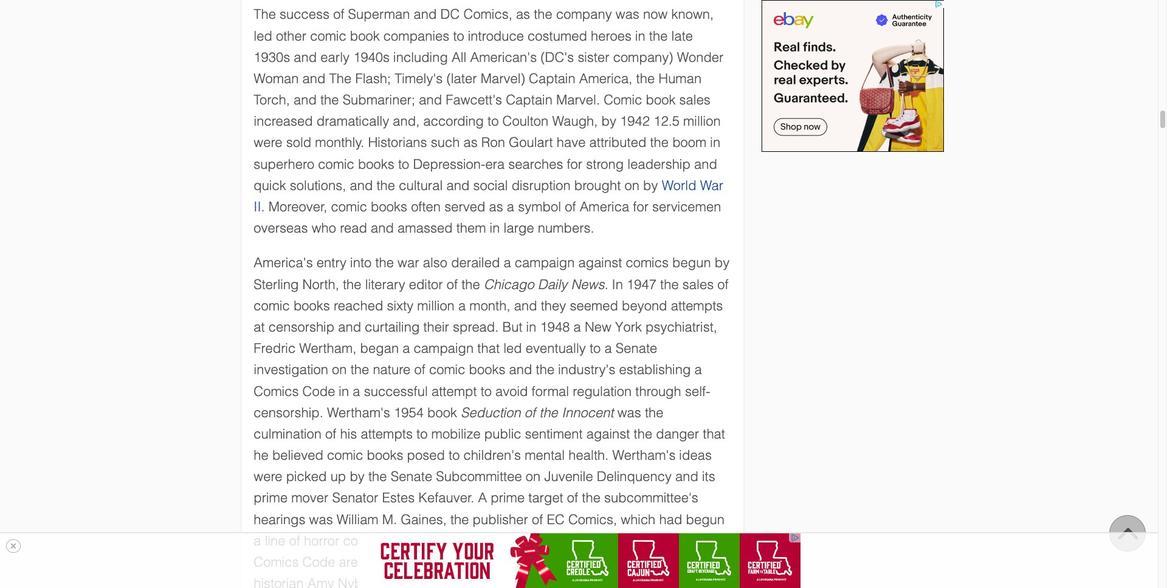 Task type: vqa. For each thing, say whether or not it's contained in the screenshot.
they on the bottom
yes



Task type: describe. For each thing, give the bounding box(es) containing it.
seduction of the innocent
[[461, 405, 614, 421]]

mental
[[525, 448, 565, 463]]

2 vertical spatial wertham's
[[441, 534, 504, 549]]

all
[[452, 50, 467, 65]]

1 vertical spatial the
[[329, 71, 352, 86]]

books inside the success of superman and dc comics, as the company was now known, led other comic book companies to introduce costumed heroes in the late 1930s and early 1940s including all american's (dc's sister company) wonder woman and the flash; timely's (later marvel) captain america, the human torch, and the submariner; and fawcett's captain marvel. comic book sales increased dramatically and, according to coulton waugh, by 1942 12.5 million were sold monthly. historians such as ron goulart have attributed the boom in superhero comic books to depression-era searches for strong leadership and quick solutions, and the cultural and social disruption brought on by
[[358, 157, 395, 172]]

in up company)
[[635, 28, 646, 43]]

1 prime from the left
[[254, 491, 288, 506]]

america,
[[579, 71, 633, 86]]

in up his
[[339, 384, 349, 399]]

superman
[[348, 7, 410, 22]]

comic inside was the culmination of his attempts to mobilize public sentiment against the danger that he believed comic books posed to children's mental health. wertham's ideas were picked up by the senate subcommittee on juvenile delinquency and its prime mover senator estes kefauver. a prime target of the subcommittee's hearings was william m. gaines, the publisher of ec comics, which had begun a line of horror comics in 1950. wertham's attack and the introduction of the comics code are often blamed for the demise of a "
[[327, 448, 363, 463]]

historian
[[254, 577, 304, 589]]

a left the line
[[254, 534, 261, 549]]

golden age
[[563, 555, 635, 570]]

who
[[312, 221, 336, 236]]

1 vertical spatial captain
[[506, 92, 553, 108]]

such
[[431, 135, 460, 150]]

he
[[254, 448, 269, 463]]

their
[[424, 320, 449, 335]]

avoid
[[496, 384, 528, 399]]

editor
[[409, 277, 443, 292]]

to up seduction
[[481, 384, 492, 399]]

the down formal
[[540, 405, 558, 421]]

comics,
[[658, 555, 704, 570]]

read
[[340, 221, 367, 236]]

suffered
[[508, 577, 556, 589]]

psychiatrist,
[[646, 320, 718, 335]]

the up reached
[[343, 277, 362, 292]]

success
[[280, 7, 330, 22]]

led inside the in 1947 the sales of comic books reached sixty million a month, and they seemed beyond attempts at censorship and curtailing their spread. but in 1948 a new york psychiatrist, fredric wertham, began a campaign that led eventually to a senate investigation on the nature of comic books and the industry's establishing a comics code in a successful attempt to avoid formal regulation through self- censorship. wertham's 1954 book
[[504, 341, 522, 356]]

and left early
[[294, 50, 317, 65]]

begun inside was the culmination of his attempts to mobilize public sentiment against the danger that he believed comic books posed to children's mental health. wertham's ideas were picked up by the senate subcommittee on juvenile delinquency and its prime mover senator estes kefauver. a prime target of the subcommittee's hearings was william m. gaines, the publisher of ec comics, which had begun a line of horror comics in 1950. wertham's attack and the introduction of the comics code are often blamed for the demise of a "
[[686, 512, 725, 528]]

seduction
[[461, 405, 521, 421]]

leadership
[[628, 157, 691, 172]]

book inside the in 1947 the sales of comic books reached sixty million a month, and they seemed beyond attempts at censorship and curtailing their spread. but in 1948 a new york psychiatrist, fredric wertham, began a campaign that led eventually to a senate investigation on the nature of comic books and the industry's establishing a comics code in a successful attempt to avoid formal regulation through self- censorship. wertham's 1954 book
[[428, 405, 457, 421]]

self-
[[685, 384, 711, 399]]

subcommittee's
[[605, 491, 699, 506]]

mobilize
[[432, 427, 481, 442]]

senate inside was the culmination of his attempts to mobilize public sentiment against the danger that he believed comic books posed to children's mental health. wertham's ideas were picked up by the senate subcommittee on juvenile delinquency and its prime mover senator estes kefauver. a prime target of the subcommittee's hearings was william m. gaines, the publisher of ec comics, which had begun a line of horror comics in 1950. wertham's attack and the introduction of the comics code are often blamed for the demise of a "
[[391, 470, 433, 485]]

books inside was the culmination of his attempts to mobilize public sentiment against the danger that he believed comic books posed to children's mental health. wertham's ideas were picked up by the senate subcommittee on juvenile delinquency and its prime mover senator estes kefauver. a prime target of the subcommittee's hearings was william m. gaines, the publisher of ec comics, which had begun a line of horror comics in 1950. wertham's attack and the introduction of the comics code are often blamed for the demise of a "
[[367, 448, 404, 463]]

the right 1947
[[661, 277, 679, 292]]

of inside the " of comics, but historian amy nyberg argues that only ec suffered directly, and other factor
[[643, 555, 654, 570]]

that inside the in 1947 the sales of comic books reached sixty million a month, and they seemed beyond attempts at censorship and curtailing their spread. but in 1948 a new york psychiatrist, fredric wertham, began a campaign that led eventually to a senate investigation on the nature of comic books and the industry's establishing a comics code in a successful attempt to avoid formal regulation through self- censorship. wertham's 1954 book
[[478, 341, 500, 356]]

the up 'leadership'
[[650, 135, 669, 150]]

and up golden
[[548, 534, 571, 549]]

health.
[[569, 448, 609, 463]]

for inside was the culmination of his attempts to mobilize public sentiment against the danger that he believed comic books posed to children's mental health. wertham's ideas were picked up by the senate subcommittee on juvenile delinquency and its prime mover senator estes kefauver. a prime target of the subcommittee's hearings was william m. gaines, the publisher of ec comics, which had begun a line of horror comics in 1950. wertham's attack and the introduction of the comics code are often blamed for the demise of a "
[[444, 555, 460, 570]]

and up the but
[[514, 298, 537, 314]]

to up posed
[[417, 427, 428, 442]]

north,
[[303, 277, 339, 292]]

in
[[612, 277, 623, 292]]

begun inside america's entry into the war also derailed a campaign against comics begun by sterling north, the literary editor of the
[[673, 256, 711, 271]]

innocent
[[562, 405, 614, 421]]

and inside the " of comics, but historian amy nyberg argues that only ec suffered directly, and other factor
[[610, 577, 633, 589]]

fredric
[[254, 341, 296, 356]]

attempts inside was the culmination of his attempts to mobilize public sentiment against the danger that he believed comic books posed to children's mental health. wertham's ideas were picked up by the senate subcommittee on juvenile delinquency and its prime mover senator estes kefauver. a prime target of the subcommittee's hearings was william m. gaines, the publisher of ec comics, which had begun a line of horror comics in 1950. wertham's attack and the introduction of the comics code are often blamed for the demise of a "
[[361, 427, 413, 442]]

but
[[503, 320, 523, 335]]

numbers.
[[538, 221, 595, 236]]

them
[[457, 221, 486, 236]]

campaign inside america's entry into the war also derailed a campaign against comics begun by sterling north, the literary editor of the
[[515, 256, 575, 271]]

now
[[643, 7, 668, 22]]

establishing
[[619, 363, 691, 378]]

the left cultural
[[377, 178, 395, 193]]

in right boom
[[711, 135, 721, 150]]

comic down sterling
[[254, 298, 290, 314]]

that inside the " of comics, but historian amy nyberg argues that only ec suffered directly, and other factor
[[432, 577, 454, 589]]

historians
[[368, 135, 427, 150]]

sold
[[286, 135, 312, 150]]

a left successful
[[353, 384, 360, 399]]

ec inside was the culmination of his attempts to mobilize public sentiment against the danger that he believed comic books posed to children's mental health. wertham's ideas were picked up by the senate subcommittee on juvenile delinquency and its prime mover senator estes kefauver. a prime target of the subcommittee's hearings was william m. gaines, the publisher of ec comics, which had begun a line of horror comics in 1950. wertham's attack and the introduction of the comics code are often blamed for the demise of a "
[[547, 512, 565, 528]]

symbol
[[518, 199, 561, 215]]

timely's
[[395, 71, 443, 86]]

to up all
[[453, 28, 464, 43]]

0 vertical spatial the
[[254, 7, 276, 22]]

m.
[[382, 512, 397, 528]]

flash;
[[355, 71, 391, 86]]

world war ii link
[[254, 178, 724, 215]]

comic down monthly. at top left
[[318, 157, 354, 172]]

" inside the " of comics, but historian amy nyberg argues that only ec suffered directly, and other factor
[[635, 555, 639, 570]]

derailed
[[451, 256, 500, 271]]

books down north,
[[294, 298, 330, 314]]

senate inside the in 1947 the sales of comic books reached sixty million a month, and they seemed beyond attempts at censorship and curtailing their spread. but in 1948 a new york psychiatrist, fredric wertham, began a campaign that led eventually to a senate investigation on the nature of comic books and the industry's establishing a comics code in a successful attempt to avoid formal regulation through self- censorship. wertham's 1954 book
[[616, 341, 658, 356]]

culmination
[[254, 427, 322, 442]]

ii
[[254, 199, 261, 215]]

and up war
[[695, 157, 718, 172]]

america's
[[254, 256, 313, 271]]

comic up early
[[310, 28, 347, 43]]

a up 'self-'
[[695, 363, 702, 378]]

line
[[265, 534, 286, 549]]

1 vertical spatial was
[[618, 405, 642, 421]]

censorship.
[[254, 405, 323, 421]]

daily
[[538, 277, 568, 292]]

a up suffered
[[548, 555, 556, 570]]

often inside . moreover, comic books often served as a symbol of america for servicemen overseas who read and amassed them in large numbers.
[[411, 199, 441, 215]]

amassed
[[398, 221, 453, 236]]

code inside was the culmination of his attempts to mobilize public sentiment against the danger that he believed comic books posed to children's mental health. wertham's ideas were picked up by the senate subcommittee on juvenile delinquency and its prime mover senator estes kefauver. a prime target of the subcommittee's hearings was william m. gaines, the publisher of ec comics, which had begun a line of horror comics in 1950. wertham's attack and the introduction of the comics code are often blamed for the demise of a "
[[303, 555, 335, 570]]

overseas
[[254, 221, 308, 236]]

sales inside the success of superman and dc comics, as the company was now known, led other comic book companies to introduce costumed heroes in the late 1930s and early 1940s including all american's (dc's sister company) wonder woman and the flash; timely's (later marvel) captain america, the human torch, and the submariner; and fawcett's captain marvel. comic book sales increased dramatically and, according to coulton waugh, by 1942 12.5 million were sold monthly. historians such as ron goulart have attributed the boom in superhero comic books to depression-era searches for strong leadership and quick solutions, and the cultural and social disruption brought on by
[[680, 92, 711, 108]]

companies
[[384, 28, 450, 43]]

comics inside was the culmination of his attempts to mobilize public sentiment against the danger that he believed comic books posed to children's mental health. wertham's ideas were picked up by the senate subcommittee on juvenile delinquency and its prime mover senator estes kefauver. a prime target of the subcommittee's hearings was william m. gaines, the publisher of ec comics, which had begun a line of horror comics in 1950. wertham's attack and the introduction of the comics code are often blamed for the demise of a "
[[254, 555, 299, 570]]

0 vertical spatial advertisement region
[[762, 0, 944, 152]]

" of comics, but historian amy nyberg argues that only ec suffered directly, and other factor
[[254, 555, 727, 589]]

golden age link
[[563, 555, 635, 570]]

submariner;
[[343, 92, 415, 108]]

of inside . moreover, comic books often served as a symbol of america for servicemen overseas who read and amassed them in large numbers.
[[565, 199, 576, 215]]

comic
[[604, 92, 642, 108]]

other for success
[[276, 28, 307, 43]]

comic up "attempt"
[[429, 363, 466, 378]]

company)
[[613, 50, 674, 65]]

subcommittee
[[436, 470, 522, 485]]

only
[[458, 577, 482, 589]]

marvel)
[[481, 71, 525, 86]]

books up "avoid"
[[469, 363, 506, 378]]

seemed
[[570, 298, 618, 314]]

sixty
[[387, 298, 414, 314]]

0 vertical spatial as
[[516, 7, 530, 22]]

a
[[478, 491, 487, 506]]

and down timely's on the left top of page
[[419, 92, 442, 108]]

and up "avoid"
[[509, 363, 532, 378]]

increased
[[254, 114, 313, 129]]

reached
[[334, 298, 383, 314]]

often inside was the culmination of his attempts to mobilize public sentiment against the danger that he believed comic books posed to children's mental health. wertham's ideas were picked up by the senate subcommittee on juvenile delinquency and its prime mover senator estes kefauver. a prime target of the subcommittee's hearings was william m. gaines, the publisher of ec comics, which had begun a line of horror comics in 1950. wertham's attack and the introduction of the comics code are often blamed for the demise of a "
[[362, 555, 392, 570]]

" inside was the culmination of his attempts to mobilize public sentiment against the danger that he believed comic books posed to children's mental health. wertham's ideas were picked up by the senate subcommittee on juvenile delinquency and its prime mover senator estes kefauver. a prime target of the subcommittee's hearings was william m. gaines, the publisher of ec comics, which had begun a line of horror comics in 1950. wertham's attack and the introduction of the comics code are often blamed for the demise of a "
[[559, 555, 563, 570]]

against inside america's entry into the war also derailed a campaign against comics begun by sterling north, the literary editor of the
[[579, 256, 622, 271]]

the down kefauver.
[[451, 512, 469, 528]]

0 vertical spatial book
[[350, 28, 380, 43]]

large
[[504, 221, 534, 236]]

comics, inside the success of superman and dc comics, as the company was now known, led other comic book companies to introduce costumed heroes in the late 1930s and early 1940s including all american's (dc's sister company) wonder woman and the flash; timely's (later marvel) captain america, the human torch, and the submariner; and fawcett's captain marvel. comic book sales increased dramatically and, according to coulton waugh, by 1942 12.5 million were sold monthly. historians such as ron goulart have attributed the boom in superhero comic books to depression-era searches for strong leadership and quick solutions, and the cultural and social disruption brought on by
[[464, 7, 513, 22]]

by inside america's entry into the war also derailed a campaign against comics begun by sterling north, the literary editor of the
[[715, 256, 730, 271]]

and,
[[393, 114, 420, 129]]

estes
[[382, 491, 415, 506]]

censorship
[[269, 320, 335, 335]]

the down derailed
[[462, 277, 480, 292]]

(later
[[447, 71, 477, 86]]

2 horizontal spatial book
[[646, 92, 676, 108]]

that inside was the culmination of his attempts to mobilize public sentiment against the danger that he believed comic books posed to children's mental health. wertham's ideas were picked up by the senate subcommittee on juvenile delinquency and its prime mover senator estes kefauver. a prime target of the subcommittee's hearings was william m. gaines, the publisher of ec comics, which had begun a line of horror comics in 1950. wertham's attack and the introduction of the comics code are often blamed for the demise of a "
[[703, 427, 726, 442]]

the up the costumed
[[534, 7, 553, 22]]

senator
[[332, 491, 378, 506]]

wertham's inside the in 1947 the sales of comic books reached sixty million a month, and they seemed beyond attempts at censorship and curtailing their spread. but in 1948 a new york psychiatrist, fredric wertham, began a campaign that led eventually to a senate investigation on the nature of comic books and the industry's establishing a comics code in a successful attempt to avoid formal regulation through self- censorship. wertham's 1954 book
[[327, 405, 390, 421]]

the up comics,
[[686, 534, 704, 549]]

strong
[[586, 157, 624, 172]]

dc
[[441, 7, 460, 22]]

war
[[700, 178, 724, 193]]

1954
[[394, 405, 424, 421]]

the up literary
[[375, 256, 394, 271]]

comics inside was the culmination of his attempts to mobilize public sentiment against the danger that he believed comic books posed to children's mental health. wertham's ideas were picked up by the senate subcommittee on juvenile delinquency and its prime mover senator estes kefauver. a prime target of the subcommittee's hearings was william m. gaines, the publisher of ec comics, which had begun a line of horror comics in 1950. wertham's attack and the introduction of the comics code are often blamed for the demise of a "
[[343, 534, 386, 549]]

but
[[708, 555, 727, 570]]

led inside the success of superman and dc comics, as the company was now known, led other comic book companies to introduce costumed heroes in the late 1930s and early 1940s including all american's (dc's sister company) wonder woman and the flash; timely's (later marvel) captain america, the human torch, and the submariner; and fawcett's captain marvel. comic book sales increased dramatically and, according to coulton waugh, by 1942 12.5 million were sold monthly. historians such as ron goulart have attributed the boom in superhero comic books to depression-era searches for strong leadership and quick solutions, and the cultural and social disruption brought on by
[[254, 28, 272, 43]]

early
[[321, 50, 350, 65]]

comics, inside was the culmination of his attempts to mobilize public sentiment against the danger that he believed comic books posed to children's mental health. wertham's ideas were picked up by the senate subcommittee on juvenile delinquency and its prime mover senator estes kefauver. a prime target of the subcommittee's hearings was william m. gaines, the publisher of ec comics, which had begun a line of horror comics in 1950. wertham's attack and the introduction of the comics code are often blamed for the demise of a "
[[569, 512, 617, 528]]

world war ii
[[254, 178, 724, 215]]

nyberg
[[338, 577, 383, 589]]

delinquency
[[597, 470, 672, 485]]



Task type: locate. For each thing, give the bounding box(es) containing it.
other inside the success of superman and dc comics, as the company was now known, led other comic book companies to introduce costumed heroes in the late 1930s and early 1940s including all american's (dc's sister company) wonder woman and the flash; timely's (later marvel) captain america, the human torch, and the submariner; and fawcett's captain marvel. comic book sales increased dramatically and, according to coulton waugh, by 1942 12.5 million were sold monthly. historians such as ron goulart have attributed the boom in superhero comic books to depression-era searches for strong leadership and quick solutions, and the cultural and social disruption brought on by
[[276, 28, 307, 43]]

0 vertical spatial other
[[276, 28, 307, 43]]

code inside the in 1947 the sales of comic books reached sixty million a month, and they seemed beyond attempts at censorship and curtailing their spread. but in 1948 a new york psychiatrist, fredric wertham, began a campaign that led eventually to a senate investigation on the nature of comic books and the industry's establishing a comics code in a successful attempt to avoid formal regulation through self- censorship. wertham's 1954 book
[[303, 384, 335, 399]]

code up the 'amy'
[[303, 555, 335, 570]]

0 vertical spatial sales
[[680, 92, 711, 108]]

0 vertical spatial begun
[[673, 256, 711, 271]]

the up "dramatically"
[[320, 92, 339, 108]]

were down increased on the left top
[[254, 135, 283, 150]]

by inside was the culmination of his attempts to mobilize public sentiment against the danger that he believed comic books posed to children's mental health. wertham's ideas were picked up by the senate subcommittee on juvenile delinquency and its prime mover senator estes kefauver. a prime target of the subcommittee's hearings was william m. gaines, the publisher of ec comics, which had begun a line of horror comics in 1950. wertham's attack and the introduction of the comics code are often blamed for the demise of a "
[[350, 470, 365, 485]]

1 horizontal spatial comics,
[[569, 512, 617, 528]]

0 horizontal spatial for
[[444, 555, 460, 570]]

0 horizontal spatial senate
[[391, 470, 433, 485]]

0 vertical spatial led
[[254, 28, 272, 43]]

1 horizontal spatial campaign
[[515, 256, 575, 271]]

in inside . moreover, comic books often served as a symbol of america for servicemen overseas who read and amassed them in large numbers.
[[490, 221, 500, 236]]

captain down (dc's
[[529, 71, 576, 86]]

by
[[602, 114, 617, 129], [643, 178, 658, 193], [715, 256, 730, 271], [350, 470, 365, 485]]

the up golden
[[575, 534, 593, 549]]

goulart
[[509, 135, 553, 150]]

0 vertical spatial often
[[411, 199, 441, 215]]

successful
[[364, 384, 428, 399]]

2 vertical spatial book
[[428, 405, 457, 421]]

0 vertical spatial attempts
[[671, 298, 723, 314]]

and down age on the right of the page
[[610, 577, 633, 589]]

wertham,
[[299, 341, 357, 356]]

1948
[[540, 320, 570, 335]]

other inside the " of comics, but historian amy nyberg argues that only ec suffered directly, and other factor
[[636, 577, 667, 589]]

2 vertical spatial as
[[489, 199, 503, 215]]

code down "investigation"
[[303, 384, 335, 399]]

in right "them"
[[490, 221, 500, 236]]

0 horizontal spatial other
[[276, 28, 307, 43]]

and inside . moreover, comic books often served as a symbol of america for servicemen overseas who read and amassed them in large numbers.
[[371, 221, 394, 236]]

was
[[616, 7, 640, 22], [618, 405, 642, 421], [309, 512, 333, 528]]

company
[[556, 7, 612, 22]]

and up companies
[[414, 7, 437, 22]]

2 vertical spatial for
[[444, 555, 460, 570]]

as down social
[[489, 199, 503, 215]]

1 horizontal spatial comics
[[626, 256, 669, 271]]

comics inside the in 1947 the sales of comic books reached sixty million a month, and they seemed beyond attempts at censorship and curtailing their spread. but in 1948 a new york psychiatrist, fredric wertham, began a campaign that led eventually to a senate investigation on the nature of comic books and the industry's establishing a comics code in a successful attempt to avoid formal regulation through self- censorship. wertham's 1954 book
[[254, 384, 299, 399]]

blamed
[[395, 555, 441, 570]]

0 vertical spatial comics,
[[464, 7, 513, 22]]

0 vertical spatial that
[[478, 341, 500, 356]]

literary
[[365, 277, 405, 292]]

attack
[[508, 534, 544, 549]]

known,
[[672, 7, 714, 22]]

on inside was the culmination of his attempts to mobilize public sentiment against the danger that he believed comic books posed to children's mental health. wertham's ideas were picked up by the senate subcommittee on juvenile delinquency and its prime mover senator estes kefauver. a prime target of the subcommittee's hearings was william m. gaines, the publisher of ec comics, which had begun a line of horror comics in 1950. wertham's attack and the introduction of the comics code are often blamed for the demise of a "
[[526, 470, 541, 485]]

1 vertical spatial begun
[[686, 512, 725, 528]]

2 vertical spatial on
[[526, 470, 541, 485]]

the up "only"
[[464, 555, 482, 570]]

hearings
[[254, 512, 306, 528]]

in down m. at bottom left
[[390, 534, 400, 549]]

wertham's
[[327, 405, 390, 421], [613, 448, 676, 463], [441, 534, 504, 549]]

0 horizontal spatial comics,
[[464, 7, 513, 22]]

in inside was the culmination of his attempts to mobilize public sentiment against the danger that he believed comic books posed to children's mental health. wertham's ideas were picked up by the senate subcommittee on juvenile delinquency and its prime mover senator estes kefauver. a prime target of the subcommittee's hearings was william m. gaines, the publisher of ec comics, which had begun a line of horror comics in 1950. wertham's attack and the introduction of the comics code are often blamed for the demise of a "
[[390, 534, 400, 549]]

campaign down their on the left bottom
[[414, 341, 474, 356]]

1 horizontal spatial senate
[[616, 341, 658, 356]]

served
[[445, 199, 486, 215]]

the left danger
[[634, 427, 653, 442]]

1 comics from the top
[[254, 384, 299, 399]]

1 horizontal spatial million
[[684, 114, 721, 129]]

the down through at the bottom of the page
[[645, 405, 664, 421]]

0 horizontal spatial campaign
[[414, 341, 474, 356]]

0 vertical spatial captain
[[529, 71, 576, 86]]

1 vertical spatial wertham's
[[613, 448, 676, 463]]

had
[[660, 512, 683, 528]]

2 horizontal spatial for
[[633, 199, 649, 215]]

began
[[360, 341, 399, 356]]

of inside america's entry into the war also derailed a campaign against comics begun by sterling north, the literary editor of the
[[447, 277, 458, 292]]

and up increased on the left top
[[294, 92, 317, 108]]

and up served
[[447, 178, 470, 193]]

advertisement region
[[762, 0, 944, 152], [358, 534, 801, 589]]

1 " from the left
[[559, 555, 563, 570]]

0 vertical spatial ec
[[547, 512, 565, 528]]

was the culmination of his attempts to mobilize public sentiment against the danger that he believed comic books posed to children's mental health. wertham's ideas were picked up by the senate subcommittee on juvenile delinquency and its prime mover senator estes kefauver. a prime target of the subcommittee's hearings was william m. gaines, the publisher of ec comics, which had begun a line of horror comics in 1950. wertham's attack and the introduction of the comics code are often blamed for the demise of a "
[[254, 405, 726, 570]]

0 vertical spatial were
[[254, 135, 283, 150]]

torch,
[[254, 92, 290, 108]]

to down mobilize
[[449, 448, 460, 463]]

against inside was the culmination of his attempts to mobilize public sentiment against the danger that he believed comic books posed to children's mental health. wertham's ideas were picked up by the senate subcommittee on juvenile delinquency and its prime mover senator estes kefauver. a prime target of the subcommittee's hearings was william m. gaines, the publisher of ec comics, which had begun a line of horror comics in 1950. wertham's attack and the introduction of the comics code are often blamed for the demise of a "
[[587, 427, 630, 442]]

comics, up golden age
[[569, 512, 617, 528]]

horror
[[304, 534, 340, 549]]

1 horizontal spatial other
[[636, 577, 667, 589]]

solutions,
[[290, 178, 346, 193]]

on inside the in 1947 the sales of comic books reached sixty million a month, and they seemed beyond attempts at censorship and curtailing their spread. but in 1948 a new york psychiatrist, fredric wertham, began a campaign that led eventually to a senate investigation on the nature of comic books and the industry's establishing a comics code in a successful attempt to avoid formal regulation through self- censorship. wertham's 1954 book
[[332, 363, 347, 378]]

0 horizontal spatial attempts
[[361, 427, 413, 442]]

target
[[529, 491, 564, 506]]

and
[[414, 7, 437, 22], [294, 50, 317, 65], [303, 71, 326, 86], [294, 92, 317, 108], [419, 92, 442, 108], [695, 157, 718, 172], [350, 178, 373, 193], [447, 178, 470, 193], [371, 221, 394, 236], [514, 298, 537, 314], [338, 320, 361, 335], [509, 363, 532, 378], [676, 470, 699, 485], [548, 534, 571, 549], [610, 577, 633, 589]]

attempts down 1954
[[361, 427, 413, 442]]

and down reached
[[338, 320, 361, 335]]

0 horizontal spatial as
[[464, 135, 478, 150]]

0 horizontal spatial on
[[332, 363, 347, 378]]

campaign inside the in 1947 the sales of comic books reached sixty million a month, and they seemed beyond attempts at censorship and curtailing their spread. but in 1948 a new york psychiatrist, fredric wertham, began a campaign that led eventually to a senate investigation on the nature of comic books and the industry's establishing a comics code in a successful attempt to avoid formal regulation through self- censorship. wertham's 1954 book
[[414, 341, 474, 356]]

begun
[[673, 256, 711, 271], [686, 512, 725, 528]]

a down new
[[605, 341, 612, 356]]

2 were from the top
[[254, 470, 283, 485]]

1 horizontal spatial "
[[635, 555, 639, 570]]

comics inside america's entry into the war also derailed a campaign against comics begun by sterling north, the literary editor of the
[[626, 256, 669, 271]]

1 vertical spatial other
[[636, 577, 667, 589]]

in
[[635, 28, 646, 43], [711, 135, 721, 150], [490, 221, 500, 236], [526, 320, 537, 335], [339, 384, 349, 399], [390, 534, 400, 549]]

a up spread.
[[459, 298, 466, 314]]

books left posed
[[367, 448, 404, 463]]

the down now
[[649, 28, 668, 43]]

0 vertical spatial million
[[684, 114, 721, 129]]

0 horizontal spatial that
[[432, 577, 454, 589]]

1 horizontal spatial for
[[567, 157, 583, 172]]

book up the 1940s
[[350, 28, 380, 43]]

sales up 'psychiatrist,'
[[683, 277, 714, 292]]

the up estes
[[369, 470, 387, 485]]

and right solutions,
[[350, 178, 373, 193]]

quick
[[254, 178, 286, 193]]

for inside the success of superman and dc comics, as the company was now known, led other comic book companies to introduce costumed heroes in the late 1930s and early 1940s including all american's (dc's sister company) wonder woman and the flash; timely's (later marvel) captain america, the human torch, and the submariner; and fawcett's captain marvel. comic book sales increased dramatically and, according to coulton waugh, by 1942 12.5 million were sold monthly. historians such as ron goulart have attributed the boom in superhero comic books to depression-era searches for strong leadership and quick solutions, and the cultural and social disruption brought on by
[[567, 157, 583, 172]]

a up chicago
[[504, 256, 511, 271]]

1 horizontal spatial wertham's
[[441, 534, 504, 549]]

book
[[350, 28, 380, 43], [646, 92, 676, 108], [428, 405, 457, 421]]

coulton
[[503, 114, 549, 129]]

ideas
[[680, 448, 712, 463]]

they
[[541, 298, 566, 314]]

war
[[398, 256, 419, 271]]

prime up publisher
[[491, 491, 525, 506]]

america's entry into the war also derailed a campaign against comics begun by sterling north, the literary editor of the
[[254, 256, 730, 292]]

0 vertical spatial comics
[[254, 384, 299, 399]]

public
[[485, 427, 522, 442]]

1 vertical spatial often
[[362, 555, 392, 570]]

senate up estes
[[391, 470, 433, 485]]

fawcett's
[[446, 92, 502, 108]]

chicago
[[484, 277, 534, 292]]

1 horizontal spatial the
[[329, 71, 352, 86]]

0 horizontal spatial often
[[362, 555, 392, 570]]

through
[[636, 384, 682, 399]]

comics up censorship.
[[254, 384, 299, 399]]

attempts inside the in 1947 the sales of comic books reached sixty million a month, and they seemed beyond attempts at censorship and curtailing their spread. but in 1948 a new york psychiatrist, fredric wertham, began a campaign that led eventually to a senate investigation on the nature of comic books and the industry's establishing a comics code in a successful attempt to avoid formal regulation through self- censorship. wertham's 1954 book
[[671, 298, 723, 314]]

1 vertical spatial against
[[587, 427, 630, 442]]

2 horizontal spatial as
[[516, 7, 530, 22]]

investigation
[[254, 363, 328, 378]]

beyond
[[622, 298, 668, 314]]

1 vertical spatial campaign
[[414, 341, 474, 356]]

in right the but
[[526, 320, 537, 335]]

begun down servicemen in the top right of the page
[[673, 256, 711, 271]]

sales down human
[[680, 92, 711, 108]]

2 comics from the top
[[254, 555, 299, 570]]

as left the ron
[[464, 135, 478, 150]]

according
[[424, 114, 484, 129]]

books inside . moreover, comic books often served as a symbol of america for servicemen overseas who read and amassed them in large numbers.
[[371, 199, 407, 215]]

million inside the in 1947 the sales of comic books reached sixty million a month, and they seemed beyond attempts at censorship and curtailing their spread. but in 1948 a new york psychiatrist, fredric wertham, began a campaign that led eventually to a senate investigation on the nature of comic books and the industry's establishing a comics code in a successful attempt to avoid formal regulation through self- censorship. wertham's 1954 book
[[417, 298, 455, 314]]

2 horizontal spatial wertham's
[[613, 448, 676, 463]]

0 horizontal spatial "
[[559, 555, 563, 570]]

begun right had
[[686, 512, 725, 528]]

industry's
[[558, 363, 616, 378]]

1 vertical spatial were
[[254, 470, 283, 485]]

0 horizontal spatial led
[[254, 28, 272, 43]]

0 vertical spatial wertham's
[[327, 405, 390, 421]]

1 vertical spatial senate
[[391, 470, 433, 485]]

2 vertical spatial was
[[309, 512, 333, 528]]

was down regulation
[[618, 405, 642, 421]]

ec down target
[[547, 512, 565, 528]]

month,
[[470, 298, 511, 314]]

that left "only"
[[432, 577, 454, 589]]

its
[[702, 470, 716, 485]]

cultural
[[399, 178, 443, 193]]

the success of superman and dc comics, as the company was now known, led other comic book companies to introduce costumed heroes in the late 1930s and early 1940s including all american's (dc's sister company) wonder woman and the flash; timely's (later marvel) captain america, the human torch, and the submariner; and fawcett's captain marvel. comic book sales increased dramatically and, according to coulton waugh, by 1942 12.5 million were sold monthly. historians such as ron goulart have attributed the boom in superhero comic books to depression-era searches for strong leadership and quick solutions, and the cultural and social disruption brought on by
[[254, 7, 724, 193]]

million inside the success of superman and dc comics, as the company was now known, led other comic book companies to introduce costumed heroes in the late 1930s and early 1940s including all american's (dc's sister company) wonder woman and the flash; timely's (later marvel) captain america, the human torch, and the submariner; and fawcett's captain marvel. comic book sales increased dramatically and, according to coulton waugh, by 1942 12.5 million were sold monthly. historians such as ron goulart have attributed the boom in superhero comic books to depression-era searches for strong leadership and quick solutions, and the cultural and social disruption brought on by
[[684, 114, 721, 129]]

the down juvenile
[[582, 491, 601, 506]]

led up 1930s
[[254, 28, 272, 43]]

1 horizontal spatial attempts
[[671, 298, 723, 314]]

1 vertical spatial as
[[464, 135, 478, 150]]

comics up 1947
[[626, 256, 669, 271]]

and down early
[[303, 71, 326, 86]]

1 horizontal spatial as
[[489, 199, 503, 215]]

servicemen
[[653, 199, 722, 215]]

attempt
[[432, 384, 477, 399]]

curtailing
[[365, 320, 420, 335]]

often
[[411, 199, 441, 215], [362, 555, 392, 570]]

often up nyberg
[[362, 555, 392, 570]]

waugh,
[[552, 114, 598, 129]]

sales inside the in 1947 the sales of comic books reached sixty million a month, and they seemed beyond attempts at censorship and curtailing their spread. but in 1948 a new york psychiatrist, fredric wertham, began a campaign that led eventually to a senate investigation on the nature of comic books and the industry's establishing a comics code in a successful attempt to avoid formal regulation through self- censorship. wertham's 1954 book
[[683, 277, 714, 292]]

2 code from the top
[[303, 555, 335, 570]]

wertham's up delinquency
[[613, 448, 676, 463]]

a down the curtailing
[[403, 341, 410, 356]]

a left new
[[574, 320, 581, 335]]

for inside . moreover, comic books often served as a symbol of america for servicemen overseas who read and amassed them in large numbers.
[[633, 199, 649, 215]]

for up "only"
[[444, 555, 460, 570]]

to down historians
[[398, 157, 409, 172]]

and right read at the top left of the page
[[371, 221, 394, 236]]

the
[[534, 7, 553, 22], [649, 28, 668, 43], [636, 71, 655, 86], [320, 92, 339, 108], [650, 135, 669, 150], [377, 178, 395, 193], [375, 256, 394, 271], [343, 277, 362, 292], [462, 277, 480, 292], [661, 277, 679, 292], [351, 363, 369, 378], [536, 363, 555, 378], [540, 405, 558, 421], [645, 405, 664, 421], [634, 427, 653, 442], [369, 470, 387, 485], [582, 491, 601, 506], [451, 512, 469, 528], [575, 534, 593, 549], [686, 534, 704, 549], [464, 555, 482, 570]]

1 vertical spatial comics,
[[569, 512, 617, 528]]

sales
[[680, 92, 711, 108], [683, 277, 714, 292]]

0 vertical spatial campaign
[[515, 256, 575, 271]]

2 vertical spatial that
[[432, 577, 454, 589]]

senate down the 'york'
[[616, 341, 658, 356]]

for right america
[[633, 199, 649, 215]]

2 prime from the left
[[491, 491, 525, 506]]

attributed
[[590, 135, 647, 150]]

wertham's down publisher
[[441, 534, 504, 549]]

against
[[579, 256, 622, 271], [587, 427, 630, 442]]

other down success
[[276, 28, 307, 43]]

0 horizontal spatial ec
[[486, 577, 504, 589]]

1950.
[[404, 534, 437, 549]]

sister
[[578, 50, 610, 65]]

a up large
[[507, 199, 515, 215]]

picked
[[286, 470, 327, 485]]

1 were from the top
[[254, 135, 283, 150]]

0 vertical spatial senate
[[616, 341, 658, 356]]

comic
[[310, 28, 347, 43], [318, 157, 354, 172], [331, 199, 367, 215], [254, 298, 290, 314], [429, 363, 466, 378], [327, 448, 363, 463]]

0 horizontal spatial book
[[350, 28, 380, 43]]

1 horizontal spatial often
[[411, 199, 441, 215]]

1 vertical spatial advertisement region
[[358, 534, 801, 589]]

1 horizontal spatial on
[[526, 470, 541, 485]]

american's
[[470, 50, 537, 65]]

0 horizontal spatial million
[[417, 298, 455, 314]]

were inside the success of superman and dc comics, as the company was now known, led other comic book companies to introduce costumed heroes in the late 1930s and early 1940s including all american's (dc's sister company) wonder woman and the flash; timely's (later marvel) captain america, the human torch, and the submariner; and fawcett's captain marvel. comic book sales increased dramatically and, according to coulton waugh, by 1942 12.5 million were sold monthly. historians such as ron goulart have attributed the boom in superhero comic books to depression-era searches for strong leadership and quick solutions, and the cultural and social disruption brought on by
[[254, 135, 283, 150]]

comics, up introduce
[[464, 7, 513, 22]]

and left its
[[676, 470, 699, 485]]

0 vertical spatial comics
[[626, 256, 669, 271]]

the down early
[[329, 71, 352, 86]]

1 horizontal spatial ec
[[547, 512, 565, 528]]

1 vertical spatial sales
[[683, 277, 714, 292]]

spread.
[[453, 320, 499, 335]]

1 vertical spatial attempts
[[361, 427, 413, 442]]

as inside . moreover, comic books often served as a symbol of america for servicemen overseas who read and amassed them in large numbers.
[[489, 199, 503, 215]]

the up formal
[[536, 363, 555, 378]]

often up amassed on the top left of the page
[[411, 199, 441, 215]]

disruption
[[512, 178, 571, 193]]

books down historians
[[358, 157, 395, 172]]

1 vertical spatial comics
[[254, 555, 299, 570]]

ec down demise
[[486, 577, 504, 589]]

monthly.
[[315, 135, 365, 150]]

2 " from the left
[[635, 555, 639, 570]]

0 vertical spatial was
[[616, 7, 640, 22]]

marvel.
[[556, 92, 600, 108]]

against up 'news.'
[[579, 256, 622, 271]]

ec
[[547, 512, 565, 528], [486, 577, 504, 589]]

comic inside . moreover, comic books often served as a symbol of america for servicemen overseas who read and amassed them in large numbers.
[[331, 199, 367, 215]]

0 horizontal spatial prime
[[254, 491, 288, 506]]

12.5
[[654, 114, 680, 129]]

book down "attempt"
[[428, 405, 457, 421]]

other for of
[[636, 577, 667, 589]]

amy
[[308, 577, 334, 589]]

on
[[625, 178, 640, 193], [332, 363, 347, 378], [526, 470, 541, 485]]

million up boom
[[684, 114, 721, 129]]

a
[[507, 199, 515, 215], [504, 256, 511, 271], [459, 298, 466, 314], [574, 320, 581, 335], [403, 341, 410, 356], [605, 341, 612, 356], [695, 363, 702, 378], [353, 384, 360, 399], [254, 534, 261, 549], [548, 555, 556, 570]]

1 vertical spatial led
[[504, 341, 522, 356]]

america
[[580, 199, 630, 215]]

1 vertical spatial for
[[633, 199, 649, 215]]

on down mental
[[526, 470, 541, 485]]

for down have
[[567, 157, 583, 172]]

golden
[[563, 555, 607, 570]]

million up their on the left bottom
[[417, 298, 455, 314]]

1 horizontal spatial prime
[[491, 491, 525, 506]]

2 horizontal spatial on
[[625, 178, 640, 193]]

a inside . moreover, comic books often served as a symbol of america for servicemen overseas who read and amassed them in large numbers.
[[507, 199, 515, 215]]

1 vertical spatial that
[[703, 427, 726, 442]]

of inside the success of superman and dc comics, as the company was now known, led other comic book companies to introduce costumed heroes in the late 1930s and early 1940s including all american's (dc's sister company) wonder woman and the flash; timely's (later marvel) captain america, the human torch, and the submariner; and fawcett's captain marvel. comic book sales increased dramatically and, according to coulton waugh, by 1942 12.5 million were sold monthly. historians such as ron goulart have attributed the boom in superhero comic books to depression-era searches for strong leadership and quick solutions, and the cultural and social disruption brought on by
[[333, 7, 345, 22]]

0 vertical spatial on
[[625, 178, 640, 193]]

are
[[339, 555, 358, 570]]

other down comics,
[[636, 577, 667, 589]]

a inside america's entry into the war also derailed a campaign against comics begun by sterling north, the literary editor of the
[[504, 256, 511, 271]]

" up "directly,"
[[559, 555, 563, 570]]

searches
[[509, 157, 563, 172]]

were down he on the bottom left of page
[[254, 470, 283, 485]]

on inside the success of superman and dc comics, as the company was now known, led other comic book companies to introduce costumed heroes in the late 1930s and early 1940s including all american's (dc's sister company) wonder woman and the flash; timely's (later marvel) captain america, the human torch, and the submariner; and fawcett's captain marvel. comic book sales increased dramatically and, according to coulton waugh, by 1942 12.5 million were sold monthly. historians such as ron goulart have attributed the boom in superhero comic books to depression-era searches for strong leadership and quick solutions, and the cultural and social disruption brought on by
[[625, 178, 640, 193]]

1 horizontal spatial led
[[504, 341, 522, 356]]

ec inside the " of comics, but historian amy nyberg argues that only ec suffered directly, and other factor
[[486, 577, 504, 589]]

book up 12.5 at the right top of page
[[646, 92, 676, 108]]

0 vertical spatial for
[[567, 157, 583, 172]]

0 vertical spatial against
[[579, 256, 622, 271]]

books down cultural
[[371, 199, 407, 215]]

1 vertical spatial million
[[417, 298, 455, 314]]

were inside was the culmination of his attempts to mobilize public sentiment against the danger that he believed comic books posed to children's mental health. wertham's ideas were picked up by the senate subcommittee on juvenile delinquency and its prime mover senator estes kefauver. a prime target of the subcommittee's hearings was william m. gaines, the publisher of ec comics, which had begun a line of horror comics in 1950. wertham's attack and the introduction of the comics code are often blamed for the demise of a "
[[254, 470, 283, 485]]

1 vertical spatial comics
[[343, 534, 386, 549]]

1 code from the top
[[303, 384, 335, 399]]

1 vertical spatial ec
[[486, 577, 504, 589]]

1 vertical spatial book
[[646, 92, 676, 108]]

publisher
[[473, 512, 528, 528]]

the down began
[[351, 363, 369, 378]]

to down new
[[590, 341, 601, 356]]

1 horizontal spatial that
[[478, 341, 500, 356]]

have
[[557, 135, 586, 150]]

the down company)
[[636, 71, 655, 86]]

that up ideas at the bottom of the page
[[703, 427, 726, 442]]

directly,
[[560, 577, 606, 589]]

comic down his
[[327, 448, 363, 463]]

was inside the success of superman and dc comics, as the company was now known, led other comic book companies to introduce costumed heroes in the late 1930s and early 1940s including all american's (dc's sister company) wonder woman and the flash; timely's (later marvel) captain america, the human torch, and the submariner; and fawcett's captain marvel. comic book sales increased dramatically and, according to coulton waugh, by 1942 12.5 million were sold monthly. historians such as ron goulart have attributed the boom in superhero comic books to depression-era searches for strong leadership and quick solutions, and the cultural and social disruption brought on by
[[616, 7, 640, 22]]

for
[[567, 157, 583, 172], [633, 199, 649, 215], [444, 555, 460, 570]]

1 horizontal spatial book
[[428, 405, 457, 421]]

that
[[478, 341, 500, 356], [703, 427, 726, 442], [432, 577, 454, 589]]

gaines,
[[401, 512, 447, 528]]

in 1947 the sales of comic books reached sixty million a month, and they seemed beyond attempts at censorship and curtailing their spread. but in 1948 a new york psychiatrist, fredric wertham, began a campaign that led eventually to a senate investigation on the nature of comic books and the industry's establishing a comics code in a successful attempt to avoid formal regulation through self- censorship. wertham's 1954 book
[[254, 277, 729, 421]]

0 horizontal spatial wertham's
[[327, 405, 390, 421]]

moreover,
[[269, 199, 327, 215]]

william
[[337, 512, 379, 528]]

was up "horror"
[[309, 512, 333, 528]]

to up the ron
[[488, 114, 499, 129]]

0 horizontal spatial the
[[254, 7, 276, 22]]

0 vertical spatial code
[[303, 384, 335, 399]]

comics up historian at the left
[[254, 555, 299, 570]]

sentiment
[[525, 427, 583, 442]]

0 horizontal spatial comics
[[343, 534, 386, 549]]

was up heroes on the right of page
[[616, 7, 640, 22]]

1 vertical spatial code
[[303, 555, 335, 570]]



